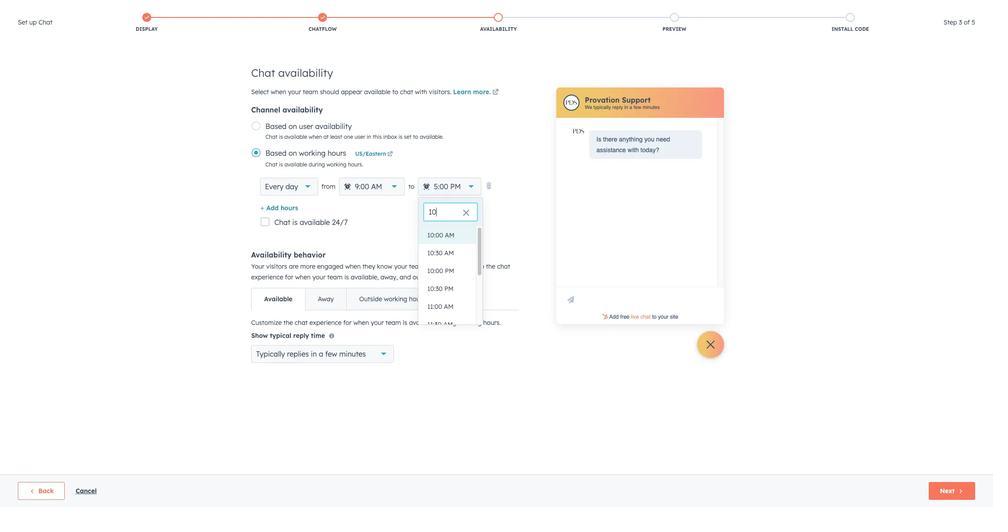 Task type: locate. For each thing, give the bounding box(es) containing it.
2 vertical spatial pm
[[445, 285, 454, 293]]

0 horizontal spatial a
[[319, 350, 323, 358]]

minutes down customize the chat experience for when your team is available during working hours.
[[339, 350, 366, 358]]

1 vertical spatial with
[[628, 146, 639, 154]]

working inside availability behavior your visitors are more engaged when they know your team's availability. set up the chat experience for when your team is available, away, and outside working hours.
[[437, 273, 460, 281]]

availability up based on user availability
[[283, 105, 323, 114]]

when right select
[[271, 88, 286, 96]]

0 horizontal spatial user
[[299, 122, 313, 131]]

select when your team should appear available to chat with visitors.
[[251, 88, 452, 96]]

0 horizontal spatial in
[[311, 350, 317, 358]]

am up the 10:30 am button
[[445, 231, 455, 239]]

1 vertical spatial availability
[[283, 105, 323, 114]]

0 horizontal spatial hours
[[281, 204, 298, 212]]

experience up time
[[310, 319, 342, 327]]

1 vertical spatial reply
[[293, 332, 309, 340]]

0 vertical spatial a
[[630, 104, 633, 110]]

when left they
[[345, 262, 361, 271]]

am for 10:00 am
[[445, 231, 455, 239]]

up inside heading
[[29, 18, 37, 26]]

am right 9:00
[[371, 182, 382, 191]]

0 horizontal spatial few
[[325, 350, 337, 358]]

0 horizontal spatial team
[[303, 88, 318, 96]]

cancel
[[76, 487, 97, 495]]

available for during
[[285, 161, 307, 168]]

0 horizontal spatial hours.
[[348, 161, 363, 168]]

outside working hours
[[359, 295, 426, 303]]

are
[[289, 262, 299, 271]]

based for based on user availability
[[266, 122, 287, 131]]

based down channel
[[266, 122, 287, 131]]

pm inside popup button
[[451, 182, 461, 191]]

one
[[344, 133, 353, 140]]

0 vertical spatial for
[[285, 273, 294, 281]]

row group
[[419, 226, 476, 418]]

availability for availability
[[481, 26, 517, 32]]

with inside the is there anything you need assistance with today?
[[628, 146, 639, 154]]

am
[[371, 182, 382, 191], [445, 231, 455, 239], [445, 249, 454, 257], [444, 303, 454, 311], [444, 321, 453, 329]]

chat
[[400, 88, 413, 96], [497, 262, 511, 271], [295, 319, 308, 327]]

2 based from the top
[[266, 149, 287, 158]]

hours.
[[348, 161, 363, 168], [462, 273, 480, 281], [484, 319, 501, 327]]

few inside "provation support we typically reply in a few minutes"
[[634, 104, 642, 110]]

the right 10:00 pm button
[[486, 262, 496, 271]]

0 vertical spatial chat
[[400, 88, 413, 96]]

am up availability.
[[445, 249, 454, 257]]

am inside button
[[445, 231, 455, 239]]

1 vertical spatial in
[[367, 133, 371, 140]]

availability up should
[[278, 66, 333, 79]]

2 10:00 from the top
[[428, 267, 443, 275]]

minutes up you
[[643, 104, 660, 110]]

set
[[404, 133, 412, 140]]

availability inside availability behavior your visitors are more engaged when they know your team's availability. set up the chat experience for when your team is available, away, and outside working hours.
[[251, 250, 292, 259]]

us/eastern link
[[355, 150, 394, 158]]

to left 5:00
[[409, 183, 415, 191]]

during down 11:00 am 'button'
[[438, 319, 457, 327]]

we
[[585, 104, 593, 110]]

link opens in a new window image
[[493, 87, 499, 98]]

typically
[[256, 350, 285, 358]]

reply
[[613, 104, 623, 110], [293, 332, 309, 340]]

set
[[18, 18, 27, 26], [466, 262, 475, 271]]

1 vertical spatial chat
[[497, 262, 511, 271]]

availability inside list item
[[481, 26, 517, 32]]

team left should
[[303, 88, 318, 96]]

0 horizontal spatial chat
[[295, 319, 308, 327]]

more.
[[473, 88, 491, 96]]

team
[[303, 88, 318, 96], [327, 273, 343, 281], [386, 319, 401, 327]]

is down outside working hours
[[403, 319, 408, 327]]

10:30
[[428, 249, 443, 257], [428, 285, 443, 293]]

chat for chat is available 24/7
[[275, 218, 291, 227]]

1 vertical spatial availability
[[251, 250, 292, 259]]

user right one
[[355, 133, 366, 140]]

behavior
[[294, 250, 326, 259]]

1 vertical spatial minutes
[[339, 350, 366, 358]]

your up the and
[[394, 262, 408, 271]]

1 vertical spatial the
[[284, 319, 293, 327]]

11:00 am button
[[419, 298, 476, 316]]

pm down 10:00 pm button
[[445, 285, 454, 293]]

reply right 'typically'
[[613, 104, 623, 110]]

with left visitors.
[[415, 88, 428, 96]]

available down based on working hours
[[285, 161, 307, 168]]

9:00
[[355, 182, 369, 191]]

0 horizontal spatial the
[[284, 319, 293, 327]]

for down the away link
[[344, 319, 352, 327]]

experience down your
[[251, 273, 283, 281]]

tab list containing available
[[251, 288, 439, 310]]

hours. inside availability behavior your visitors are more engaged when they know your team's availability. set up the chat experience for when your team is available, away, and outside working hours.
[[462, 273, 480, 281]]

0 horizontal spatial set
[[18, 18, 27, 26]]

1 horizontal spatial set
[[466, 262, 475, 271]]

availability up least
[[315, 122, 352, 131]]

1 vertical spatial 10:00
[[428, 267, 443, 275]]

1 vertical spatial a
[[319, 350, 323, 358]]

1 10:30 from the top
[[428, 249, 443, 257]]

based
[[266, 122, 287, 131], [266, 149, 287, 158]]

minutes inside "provation support we typically reply in a few minutes"
[[643, 104, 660, 110]]

1 based from the top
[[266, 122, 287, 131]]

in
[[625, 104, 629, 110], [367, 133, 371, 140], [311, 350, 317, 358]]

0 horizontal spatial during
[[309, 161, 325, 168]]

on
[[289, 122, 297, 131], [289, 149, 297, 158]]

on for user
[[289, 122, 297, 131]]

is down channel availability
[[279, 133, 283, 140]]

hours down least
[[328, 149, 347, 158]]

when down more
[[295, 273, 311, 281]]

0 vertical spatial set
[[18, 18, 27, 26]]

1 vertical spatial pm
[[445, 267, 454, 275]]

typically replies in a few minutes button
[[251, 345, 394, 363]]

1 horizontal spatial up
[[477, 262, 485, 271]]

reply left time
[[293, 332, 309, 340]]

am for 11:30 am
[[444, 321, 453, 329]]

customize the chat experience for when your team is available during working hours.
[[251, 319, 501, 327]]

0 vertical spatial availability
[[481, 26, 517, 32]]

0 vertical spatial the
[[486, 262, 496, 271]]

1 vertical spatial team
[[327, 273, 343, 281]]

0 vertical spatial few
[[634, 104, 642, 110]]

link opens in a new window image inside learn more. link
[[493, 89, 499, 96]]

10:00 am
[[428, 231, 455, 239]]

a inside "provation support we typically reply in a few minutes"
[[630, 104, 633, 110]]

0 vertical spatial pm
[[451, 182, 461, 191]]

in right 'typically'
[[625, 104, 629, 110]]

working down availability.
[[437, 273, 460, 281]]

during down based on working hours
[[309, 161, 325, 168]]

install
[[832, 26, 854, 32]]

in left this
[[367, 133, 371, 140]]

2 horizontal spatial in
[[625, 104, 629, 110]]

0 horizontal spatial experience
[[251, 273, 283, 281]]

2 horizontal spatial hours
[[409, 295, 426, 303]]

set up chat heading
[[18, 17, 53, 28]]

is left available,
[[345, 273, 349, 281]]

am inside button
[[445, 249, 454, 257]]

1 horizontal spatial hours
[[328, 149, 347, 158]]

search image
[[975, 23, 981, 29]]

with down anything
[[628, 146, 639, 154]]

support
[[622, 95, 651, 104]]

hours right add
[[281, 204, 298, 212]]

1 horizontal spatial few
[[634, 104, 642, 110]]

chat
[[39, 18, 53, 26], [251, 66, 275, 79], [266, 133, 278, 140], [266, 161, 278, 168], [275, 218, 291, 227]]

pm right 5:00
[[451, 182, 461, 191]]

channel
[[251, 105, 280, 114]]

pm
[[451, 182, 461, 191], [445, 267, 454, 275], [445, 285, 454, 293]]

team down outside working hours
[[386, 319, 401, 327]]

0 vertical spatial 10:30
[[428, 249, 443, 257]]

typically replies in a few minutes
[[256, 350, 366, 358]]

10:00 inside button
[[428, 267, 443, 275]]

2 horizontal spatial hours.
[[484, 319, 501, 327]]

2 on from the top
[[289, 149, 297, 158]]

10:30 for 10:30 am
[[428, 249, 443, 257]]

1 horizontal spatial team
[[327, 273, 343, 281]]

0 horizontal spatial reply
[[293, 332, 309, 340]]

outside
[[413, 273, 435, 281]]

a down time
[[319, 350, 323, 358]]

0 vertical spatial on
[[289, 122, 297, 131]]

1 vertical spatial user
[[355, 133, 366, 140]]

working up from
[[327, 161, 347, 168]]

least
[[330, 133, 342, 140]]

1 horizontal spatial the
[[486, 262, 496, 271]]

0 vertical spatial up
[[29, 18, 37, 26]]

2 vertical spatial hours.
[[484, 319, 501, 327]]

0 vertical spatial hours.
[[348, 161, 363, 168]]

few
[[634, 104, 642, 110], [325, 350, 337, 358]]

0 vertical spatial with
[[415, 88, 428, 96]]

during
[[309, 161, 325, 168], [438, 319, 457, 327]]

row group containing 10:00 am
[[419, 226, 476, 418]]

preview
[[663, 26, 687, 32]]

2 horizontal spatial chat
[[497, 262, 511, 271]]

based up every
[[266, 149, 287, 158]]

the inside availability behavior your visitors are more engaged when they know your team's availability. set up the chat experience for when your team is available, away, and outside working hours.
[[486, 262, 496, 271]]

1 vertical spatial based
[[266, 149, 287, 158]]

team down engaged
[[327, 273, 343, 281]]

customize
[[251, 319, 282, 327]]

1 on from the top
[[289, 122, 297, 131]]

from
[[322, 183, 336, 191]]

in right replies
[[311, 350, 317, 358]]

available left 24/7
[[300, 218, 330, 227]]

1 vertical spatial hours
[[281, 204, 298, 212]]

10:00 pm button
[[419, 262, 476, 280]]

on up chat is available during working hours. on the top left of the page
[[289, 149, 297, 158]]

2 horizontal spatial team
[[386, 319, 401, 327]]

this
[[373, 133, 382, 140]]

0 vertical spatial based
[[266, 122, 287, 131]]

1 horizontal spatial minutes
[[643, 104, 660, 110]]

1 10:00 from the top
[[428, 231, 443, 239]]

cancel button
[[76, 486, 97, 496]]

your down 'outside'
[[371, 319, 384, 327]]

pm up 10:30 pm button
[[445, 267, 454, 275]]

1 vertical spatial on
[[289, 149, 297, 158]]

1 horizontal spatial for
[[344, 319, 352, 327]]

up
[[29, 18, 37, 26], [477, 262, 485, 271]]

a
[[630, 104, 633, 110], [319, 350, 323, 358]]

for
[[285, 273, 294, 281], [344, 319, 352, 327]]

there
[[603, 136, 618, 143]]

availability
[[481, 26, 517, 32], [251, 250, 292, 259]]

1 vertical spatial hours.
[[462, 273, 480, 281]]

10:00 inside button
[[428, 231, 443, 239]]

1 horizontal spatial during
[[438, 319, 457, 327]]

to right appear
[[393, 88, 399, 96]]

clear input image
[[463, 210, 470, 217]]

10:30 pm button
[[419, 280, 476, 298]]

is down add hours
[[293, 218, 298, 227]]

1 horizontal spatial hours.
[[462, 273, 480, 281]]

working down the away,
[[384, 295, 408, 303]]

a right 'typically'
[[630, 104, 633, 110]]

1 horizontal spatial experience
[[310, 319, 342, 327]]

experience inside availability behavior your visitors are more engaged when they know your team's availability. set up the chat experience for when your team is available, away, and outside working hours.
[[251, 273, 283, 281]]

am for 10:30 am
[[445, 249, 454, 257]]

1 vertical spatial to
[[413, 133, 419, 140]]

10:00
[[428, 231, 443, 239], [428, 267, 443, 275]]

1 horizontal spatial with
[[628, 146, 639, 154]]

10:00 for 10:00 pm
[[428, 267, 443, 275]]

10:30 inside the 10:30 am button
[[428, 249, 443, 257]]

0 vertical spatial availability
[[278, 66, 333, 79]]

0 vertical spatial reply
[[613, 104, 623, 110]]

1 horizontal spatial chat
[[400, 88, 413, 96]]

visitors.
[[429, 88, 452, 96]]

availability for chat availability
[[278, 66, 333, 79]]

few right replies
[[325, 350, 337, 358]]

1 vertical spatial few
[[325, 350, 337, 358]]

11:30 am
[[428, 321, 453, 329]]

0 vertical spatial 10:00
[[428, 231, 443, 239]]

the
[[486, 262, 496, 271], [284, 319, 293, 327]]

link opens in a new window image inside us/eastern link
[[388, 152, 393, 157]]

0 horizontal spatial minutes
[[339, 350, 366, 358]]

outside
[[359, 295, 382, 303]]

am right 11:30
[[444, 321, 453, 329]]

0 vertical spatial during
[[309, 161, 325, 168]]

step 3 of 5
[[944, 18, 976, 26]]

0 horizontal spatial up
[[29, 18, 37, 26]]

0 vertical spatial experience
[[251, 273, 283, 281]]

user down channel availability
[[299, 122, 313, 131]]

1 vertical spatial up
[[477, 262, 485, 271]]

and
[[400, 273, 411, 281]]

2 vertical spatial in
[[311, 350, 317, 358]]

0 vertical spatial in
[[625, 104, 629, 110]]

for down are
[[285, 273, 294, 281]]

am right 11:00 at the bottom of the page
[[444, 303, 454, 311]]

hours left 11:00 at the bottom of the page
[[409, 295, 426, 303]]

0 vertical spatial hours
[[328, 149, 347, 158]]

list
[[59, 11, 939, 34]]

am inside popup button
[[371, 182, 382, 191]]

0 vertical spatial minutes
[[643, 104, 660, 110]]

tab list
[[251, 288, 439, 310]]

user
[[299, 122, 313, 131], [355, 133, 366, 140]]

10:30 inside 10:30 pm button
[[428, 285, 443, 293]]

on for working
[[289, 149, 297, 158]]

1 horizontal spatial reply
[[613, 104, 623, 110]]

the up show typical reply time in the bottom left of the page
[[284, 319, 293, 327]]

availability for availability behavior your visitors are more engaged when they know your team's availability. set up the chat experience for when your team is available, away, and outside working hours.
[[251, 250, 292, 259]]

available down based on user availability
[[285, 133, 307, 140]]

few up anything
[[634, 104, 642, 110]]

preview list item
[[587, 11, 763, 34]]

should
[[320, 88, 339, 96]]

1 vertical spatial 10:30
[[428, 285, 443, 293]]

few inside 'popup button'
[[325, 350, 337, 358]]

10:30 down outside
[[428, 285, 443, 293]]

is up every day
[[279, 161, 283, 168]]

1 horizontal spatial availability
[[481, 26, 517, 32]]

1 vertical spatial set
[[466, 262, 475, 271]]

hours
[[328, 149, 347, 158], [281, 204, 298, 212], [409, 295, 426, 303]]

pm for 5:00 pm
[[451, 182, 461, 191]]

1 horizontal spatial a
[[630, 104, 633, 110]]

10:30 up availability.
[[428, 249, 443, 257]]

need
[[657, 136, 671, 143]]

based on working hours
[[266, 149, 347, 158]]

on down channel availability
[[289, 122, 297, 131]]

link opens in a new window image for select when your team should appear available to chat with visitors.
[[493, 89, 499, 96]]

10:00 am button
[[419, 226, 476, 244]]

1 horizontal spatial in
[[367, 133, 371, 140]]

visitors
[[266, 262, 287, 271]]

to right set
[[413, 133, 419, 140]]

0 vertical spatial user
[[299, 122, 313, 131]]

2 10:30 from the top
[[428, 285, 443, 293]]

0 horizontal spatial for
[[285, 273, 294, 281]]

of
[[965, 18, 971, 26]]

available for when
[[285, 133, 307, 140]]

0 horizontal spatial availability
[[251, 250, 292, 259]]

for inside availability behavior your visitors are more engaged when they know your team's availability. set up the chat experience for when your team is available, away, and outside working hours.
[[285, 273, 294, 281]]

link opens in a new window image
[[493, 89, 499, 96], [388, 150, 393, 158], [388, 152, 393, 157]]

step
[[944, 18, 958, 26]]

0 horizontal spatial with
[[415, 88, 428, 96]]



Task type: describe. For each thing, give the bounding box(es) containing it.
day
[[286, 182, 298, 191]]

next
[[941, 487, 955, 495]]

channel availability
[[251, 105, 323, 114]]

learn more. link
[[453, 87, 500, 98]]

10:00 pm
[[428, 267, 454, 275]]

0 vertical spatial team
[[303, 88, 318, 96]]

when left at
[[309, 133, 322, 140]]

working up chat is available during working hours. on the top left of the page
[[299, 149, 326, 158]]

is there anything you need assistance with today?
[[597, 136, 671, 154]]

add
[[267, 204, 279, 212]]

chat availability
[[251, 66, 333, 79]]

add hours button
[[260, 203, 298, 215]]

minutes inside 'popup button'
[[339, 350, 366, 358]]

outside working hours link
[[346, 288, 438, 310]]

every
[[265, 182, 284, 191]]

24/7
[[332, 218, 348, 227]]

chat for chat availability
[[251, 66, 275, 79]]

available.
[[420, 133, 444, 140]]

1 vertical spatial for
[[344, 319, 352, 327]]

list containing display
[[59, 11, 939, 34]]

available down 11:00 at the bottom of the page
[[409, 319, 436, 327]]

based on user availability
[[266, 122, 352, 131]]

install code list item
[[763, 11, 939, 34]]

0 vertical spatial to
[[393, 88, 399, 96]]

chatflow completed list item
[[235, 11, 411, 34]]

2 vertical spatial chat
[[295, 319, 308, 327]]

2 vertical spatial availability
[[315, 122, 352, 131]]

a inside typically replies in a few minutes 'popup button'
[[319, 350, 323, 358]]

3
[[959, 18, 963, 26]]

appear
[[341, 88, 363, 96]]

set up chat
[[18, 18, 53, 26]]

11:00
[[428, 303, 442, 311]]

replies
[[287, 350, 309, 358]]

away
[[318, 295, 334, 303]]

am for 9:00 am
[[371, 182, 382, 191]]

availability behavior your visitors are more engaged when they know your team's availability. set up the chat experience for when your team is available, away, and outside working hours.
[[251, 250, 511, 281]]

assistance
[[597, 146, 626, 154]]

10:00 for 10:00 am
[[428, 231, 443, 239]]

availability.
[[431, 262, 464, 271]]

2 vertical spatial team
[[386, 319, 401, 327]]

Search HubSpot search field
[[868, 19, 978, 34]]

show typical reply time
[[251, 332, 325, 340]]

working inside tab list
[[384, 295, 408, 303]]

every day
[[265, 182, 298, 191]]

10:30 am button
[[419, 244, 476, 262]]

set inside heading
[[18, 18, 27, 26]]

code
[[855, 26, 870, 32]]

available,
[[351, 273, 379, 281]]

chat for chat is available when at least one user in this inbox is set to available.
[[266, 133, 278, 140]]

available
[[264, 295, 293, 303]]

is
[[597, 136, 602, 143]]

chat is available 24/7
[[275, 218, 348, 227]]

pm for 10:00 pm
[[445, 267, 454, 275]]

display
[[136, 26, 158, 32]]

inbox
[[384, 133, 397, 140]]

hours inside button
[[281, 204, 298, 212]]

link opens in a new window image for based on working hours
[[388, 152, 393, 157]]

working down 11:00 am 'button'
[[458, 319, 482, 327]]

your
[[251, 262, 265, 271]]

provation support we typically reply in a few minutes
[[585, 95, 660, 110]]

in inside "provation support we typically reply in a few minutes"
[[625, 104, 629, 110]]

2 vertical spatial hours
[[409, 295, 426, 303]]

10:30 for 10:30 pm
[[428, 285, 443, 293]]

10:30 am
[[428, 249, 454, 257]]

available right appear
[[364, 88, 391, 96]]

help button
[[841, 0, 856, 14]]

pm for 10:30 pm
[[445, 285, 454, 293]]

is left set
[[399, 133, 403, 140]]

1 horizontal spatial user
[[355, 133, 366, 140]]

typical
[[270, 332, 292, 340]]

add hours
[[267, 204, 298, 212]]

11:30
[[428, 321, 442, 329]]

agent says: is there anything you need assistance with today? element
[[597, 134, 696, 155]]

time
[[311, 332, 325, 340]]

10:30 pm
[[428, 285, 454, 293]]

available link
[[252, 288, 305, 310]]

hubspot-live-chat-viral-iframe element
[[558, 313, 723, 322]]

every day button
[[260, 178, 318, 196]]

team inside availability behavior your visitors are more engaged when they know your team's availability. set up the chat experience for when your team is available, away, and outside working hours.
[[327, 273, 343, 281]]

anything
[[619, 136, 643, 143]]

today?
[[641, 146, 660, 154]]

know
[[377, 262, 393, 271]]

back
[[38, 487, 54, 495]]

engaged
[[317, 262, 344, 271]]

typically
[[594, 104, 611, 110]]

1 vertical spatial during
[[438, 319, 457, 327]]

is inside availability behavior your visitors are more engaged when they know your team's availability. set up the chat experience for when your team is available, away, and outside working hours.
[[345, 273, 349, 281]]

5:00
[[434, 182, 449, 191]]

reply inside "provation support we typically reply in a few minutes"
[[613, 104, 623, 110]]

am for 11:00 am
[[444, 303, 454, 311]]

based for based on working hours
[[266, 149, 287, 158]]

display completed list item
[[59, 11, 235, 34]]

up inside availability behavior your visitors are more engaged when they know your team's availability. set up the chat experience for when your team is available, away, and outside working hours.
[[477, 262, 485, 271]]

chatflow
[[309, 26, 337, 32]]

9:00 am button
[[339, 178, 405, 196]]

availability for channel availability
[[283, 105, 323, 114]]

show
[[251, 332, 268, 340]]

help image
[[844, 4, 852, 12]]

5
[[972, 18, 976, 26]]

learn
[[453, 88, 472, 96]]

at
[[324, 133, 329, 140]]

chat inside heading
[[39, 18, 53, 26]]

your down more
[[313, 273, 326, 281]]

learn more.
[[453, 88, 491, 96]]

when down 'outside'
[[354, 319, 369, 327]]

9:00 am
[[355, 182, 382, 191]]

set inside availability behavior your visitors are more engaged when they know your team's availability. set up the chat experience for when your team is available, away, and outside working hours.
[[466, 262, 475, 271]]

next button
[[929, 482, 976, 500]]

provation
[[585, 95, 620, 104]]

availability list item
[[411, 11, 587, 34]]

Search search field
[[424, 203, 478, 221]]

chat is available when at least one user in this inbox is set to available.
[[266, 133, 444, 140]]

away,
[[381, 273, 398, 281]]

in inside typically replies in a few minutes 'popup button'
[[311, 350, 317, 358]]

install code
[[832, 26, 870, 32]]

away link
[[305, 288, 346, 310]]

select
[[251, 88, 269, 96]]

11:30 am button
[[419, 316, 476, 333]]

chat is available during working hours.
[[266, 161, 363, 168]]

your down chat availability
[[288, 88, 301, 96]]

available for 24/7
[[300, 218, 330, 227]]

back button
[[18, 482, 65, 500]]

5:00 pm button
[[418, 178, 482, 196]]

1 vertical spatial experience
[[310, 319, 342, 327]]

you
[[645, 136, 655, 143]]

chat for chat is available during working hours.
[[266, 161, 278, 168]]

2 vertical spatial to
[[409, 183, 415, 191]]

chat inside availability behavior your visitors are more engaged when they know your team's availability. set up the chat experience for when your team is available, away, and outside working hours.
[[497, 262, 511, 271]]

5:00 pm
[[434, 182, 461, 191]]



Task type: vqa. For each thing, say whether or not it's contained in the screenshot.
HubSpot
no



